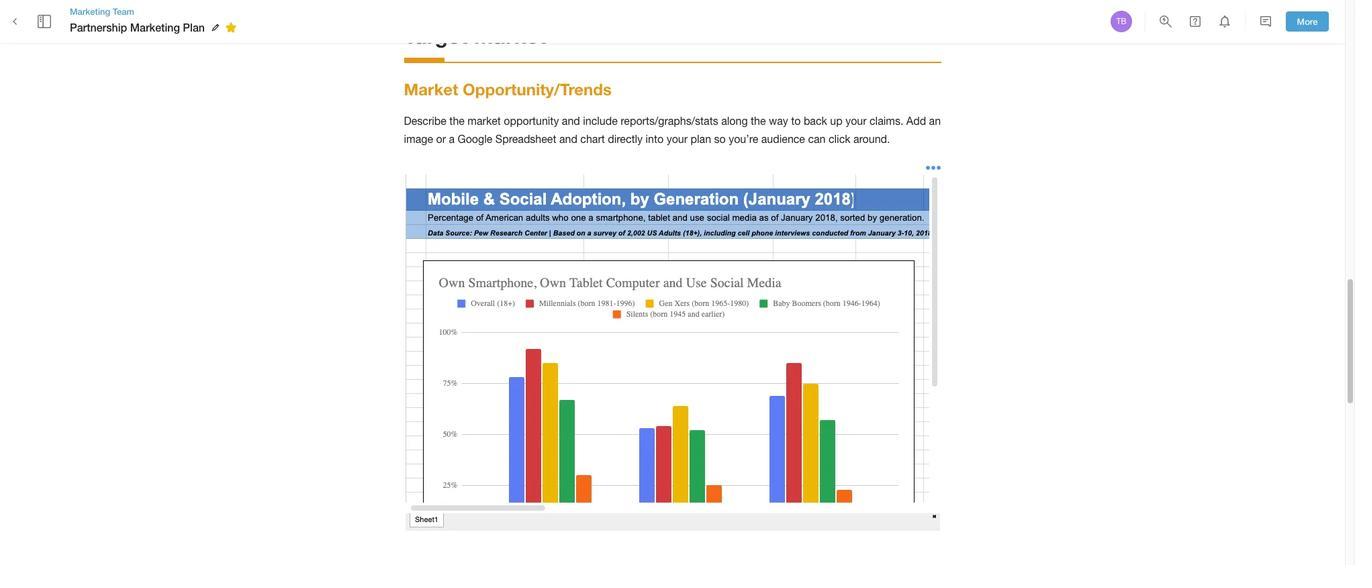 Task type: describe. For each thing, give the bounding box(es) containing it.
spreadsheet
[[496, 133, 557, 145]]

1 horizontal spatial marketing
[[130, 21, 180, 34]]

directly
[[608, 133, 643, 145]]

way
[[769, 115, 789, 127]]

remove favorite image
[[223, 20, 239, 36]]

plan
[[183, 21, 205, 34]]

chart
[[581, 133, 605, 145]]

1 vertical spatial market
[[404, 80, 458, 99]]

so
[[714, 133, 726, 145]]

team
[[113, 6, 134, 17]]

along
[[722, 115, 748, 127]]

marketing team link
[[70, 5, 241, 18]]

more
[[1298, 16, 1318, 27]]

describe
[[404, 115, 447, 127]]

0 horizontal spatial marketing
[[70, 6, 110, 17]]

or
[[436, 133, 446, 145]]

to
[[792, 115, 801, 127]]

you're
[[729, 133, 759, 145]]

can
[[808, 133, 826, 145]]

0 vertical spatial and
[[562, 115, 580, 127]]

an
[[930, 115, 941, 127]]

partnership marketing plan
[[70, 21, 205, 34]]

audience
[[762, 133, 805, 145]]

1 vertical spatial and
[[560, 133, 578, 145]]

more button
[[1287, 11, 1330, 32]]

into
[[646, 133, 664, 145]]

market
[[468, 115, 501, 127]]



Task type: vqa. For each thing, say whether or not it's contained in the screenshot.
'T' corresponding to the rightmost T BUTTON
no



Task type: locate. For each thing, give the bounding box(es) containing it.
add
[[907, 115, 927, 127]]

partnership
[[70, 21, 127, 34]]

back
[[804, 115, 828, 127]]

2 the from the left
[[751, 115, 766, 127]]

1 horizontal spatial your
[[846, 115, 867, 127]]

market up describe
[[404, 80, 458, 99]]

and
[[562, 115, 580, 127], [560, 133, 578, 145]]

1 horizontal spatial market
[[474, 23, 546, 48]]

include
[[583, 115, 618, 127]]

target
[[404, 23, 468, 48]]

claims.
[[870, 115, 904, 127]]

0 horizontal spatial your
[[667, 133, 688, 145]]

image
[[404, 133, 433, 145]]

1 vertical spatial marketing
[[130, 21, 180, 34]]

marketing up partnership
[[70, 6, 110, 17]]

market
[[474, 23, 546, 48], [404, 80, 458, 99]]

1 vertical spatial your
[[667, 133, 688, 145]]

the left way on the top right of the page
[[751, 115, 766, 127]]

market up market opportunity/trends at left
[[474, 23, 546, 48]]

1 the from the left
[[450, 115, 465, 127]]

0 vertical spatial your
[[846, 115, 867, 127]]

opportunity
[[504, 115, 559, 127]]

click
[[829, 133, 851, 145]]

opportunity/trends
[[463, 80, 612, 99]]

0 vertical spatial market
[[474, 23, 546, 48]]

tb button
[[1109, 9, 1135, 34]]

marketing down marketing team link
[[130, 21, 180, 34]]

describe the market opportunity and include reports/graphs/stats along the way to back up your claims. add an image or a google spreadsheet and chart directly into your plan so you're audience can click around.
[[404, 115, 944, 145]]

tb
[[1117, 17, 1127, 26]]

and left "chart"
[[560, 133, 578, 145]]

the up "a"
[[450, 115, 465, 127]]

around.
[[854, 133, 891, 145]]

0 horizontal spatial market
[[404, 80, 458, 99]]

google
[[458, 133, 493, 145]]

your
[[846, 115, 867, 127], [667, 133, 688, 145]]

plan
[[691, 133, 712, 145]]

the
[[450, 115, 465, 127], [751, 115, 766, 127]]

your down reports/graphs/stats
[[667, 133, 688, 145]]

marketing team
[[70, 6, 134, 17]]

1 horizontal spatial the
[[751, 115, 766, 127]]

reports/graphs/stats
[[621, 115, 719, 127]]

target market
[[404, 23, 546, 48]]

and left include
[[562, 115, 580, 127]]

up
[[831, 115, 843, 127]]

0 horizontal spatial the
[[450, 115, 465, 127]]

a
[[449, 133, 455, 145]]

0 vertical spatial marketing
[[70, 6, 110, 17]]

market opportunity/trends
[[404, 80, 612, 99]]

your right up
[[846, 115, 867, 127]]

marketing
[[70, 6, 110, 17], [130, 21, 180, 34]]



